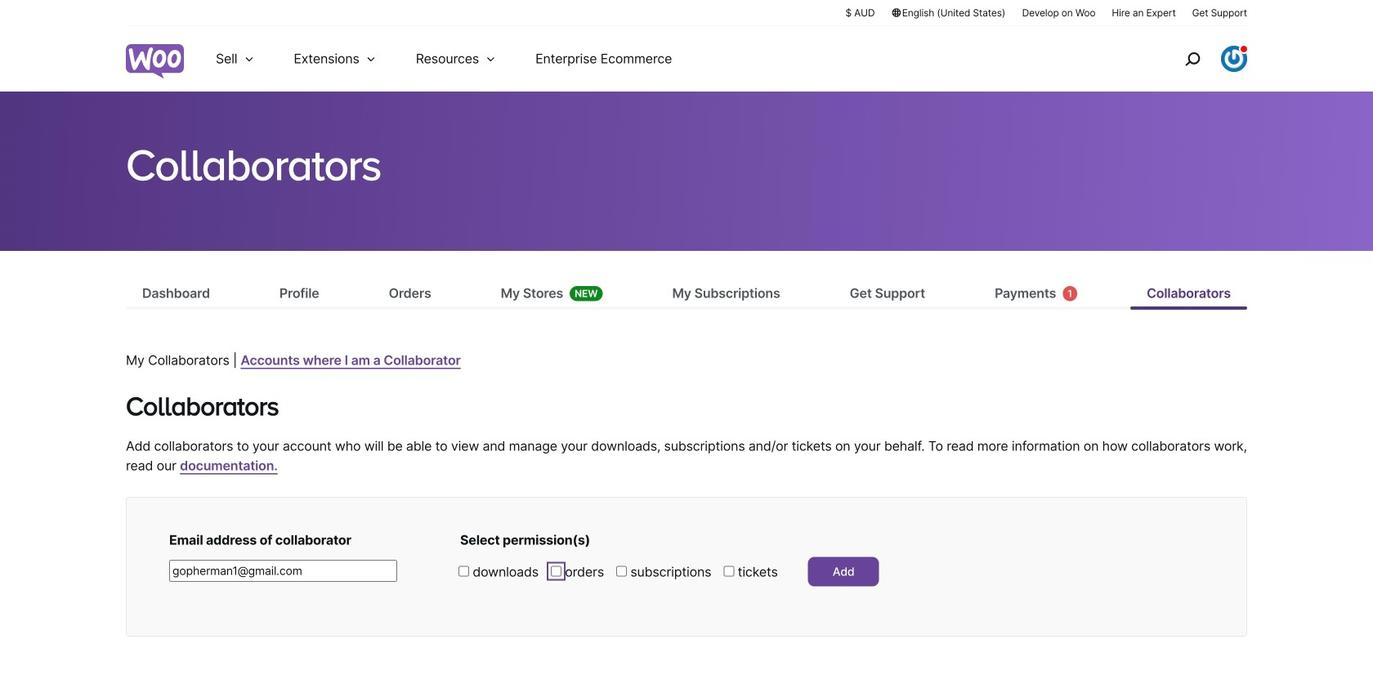 Task type: locate. For each thing, give the bounding box(es) containing it.
None checkbox
[[459, 566, 469, 577], [616, 566, 627, 577], [724, 566, 734, 577], [459, 566, 469, 577], [616, 566, 627, 577], [724, 566, 734, 577]]

None checkbox
[[551, 566, 562, 577]]

service navigation menu element
[[1150, 32, 1247, 85]]



Task type: describe. For each thing, give the bounding box(es) containing it.
search image
[[1180, 46, 1206, 72]]

open account menu image
[[1221, 46, 1247, 72]]



